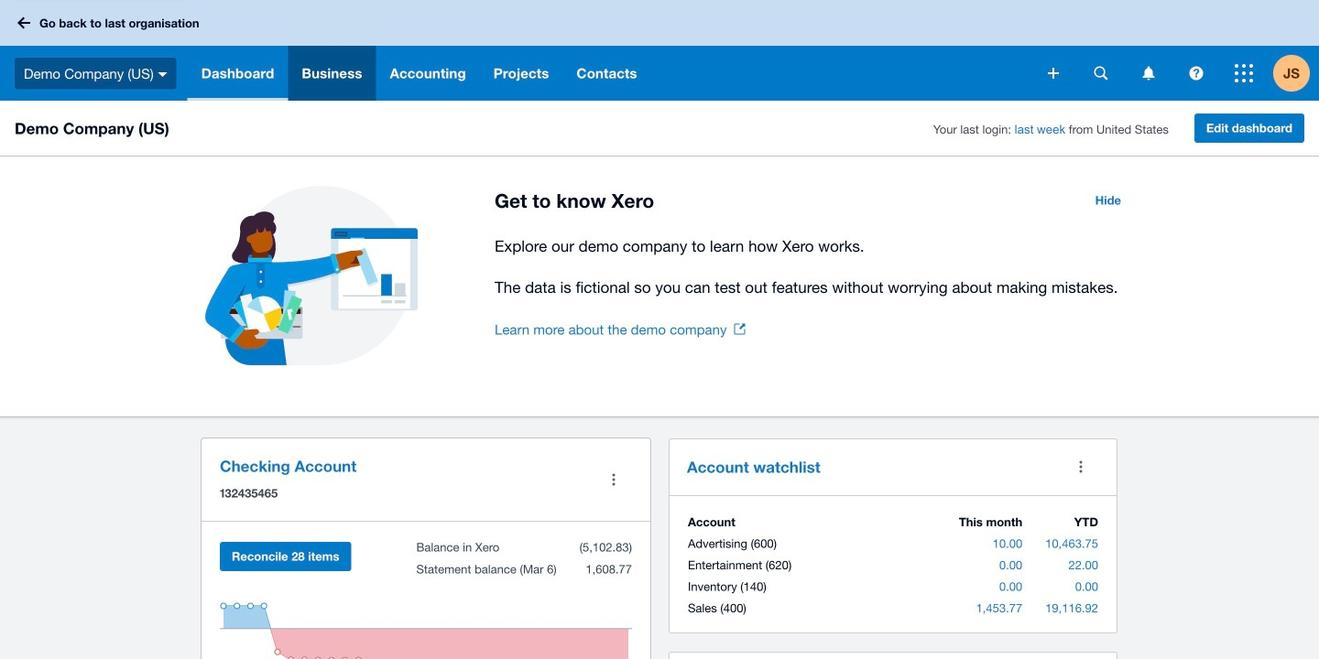 Task type: locate. For each thing, give the bounding box(es) containing it.
svg image
[[17, 17, 30, 29], [1235, 64, 1254, 82], [1095, 66, 1108, 80], [1143, 66, 1155, 80], [1190, 66, 1204, 80]]

banner
[[0, 0, 1320, 101]]

svg image
[[1048, 68, 1059, 79], [158, 72, 167, 77]]

1 horizontal spatial svg image
[[1048, 68, 1059, 79]]

0 horizontal spatial svg image
[[158, 72, 167, 77]]

manage menu toggle image
[[596, 462, 632, 499]]



Task type: describe. For each thing, give the bounding box(es) containing it.
intro banner body element
[[495, 234, 1133, 301]]



Task type: vqa. For each thing, say whether or not it's contained in the screenshot.
item within Table fields group
no



